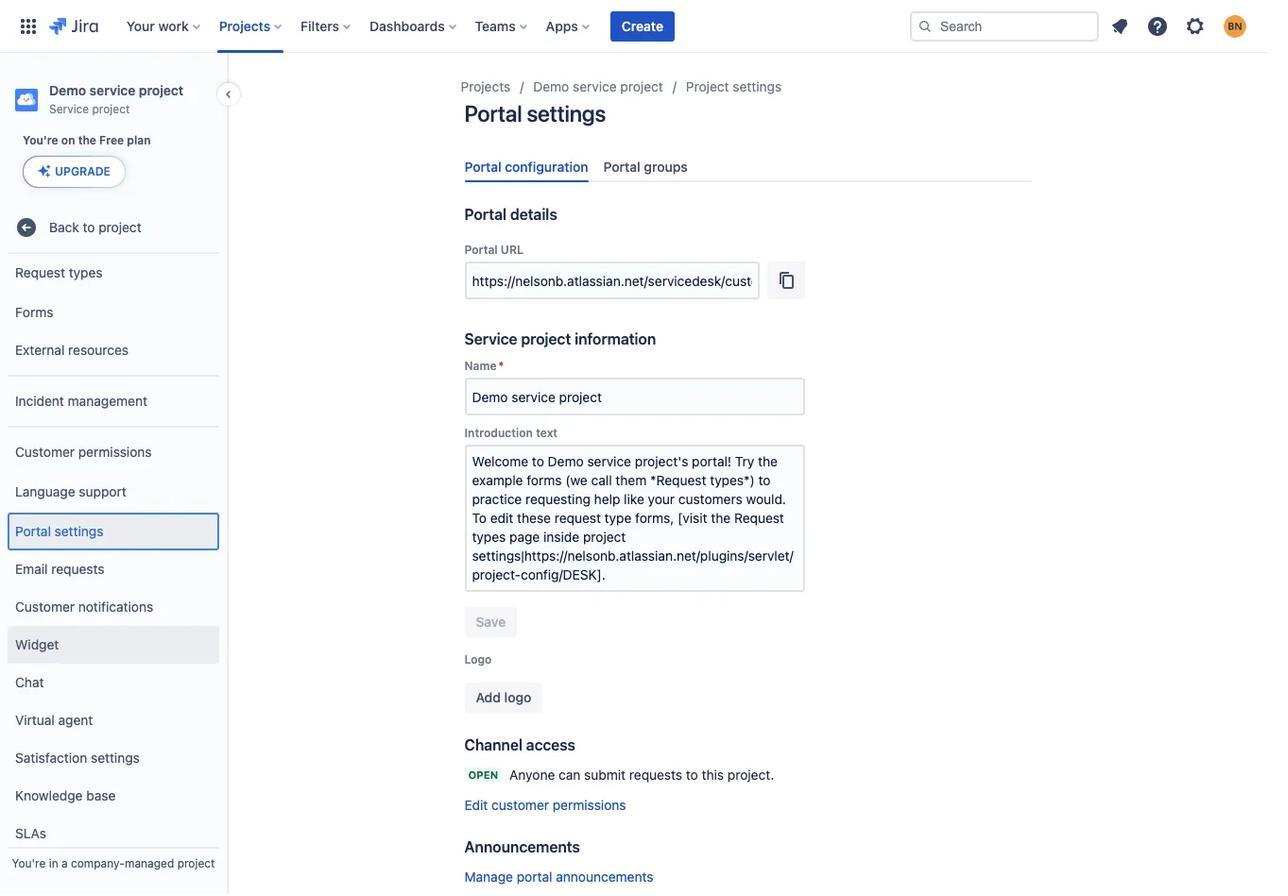 Task type: vqa. For each thing, say whether or not it's contained in the screenshot.
right reporter
no



Task type: describe. For each thing, give the bounding box(es) containing it.
project
[[686, 78, 729, 94]]

widget link
[[8, 627, 219, 664]]

teams button
[[469, 11, 535, 41]]

project.
[[727, 767, 774, 783]]

resources
[[68, 342, 128, 358]]

appswitcher icon image
[[17, 15, 40, 37]]

you're for you're on the free plan
[[23, 133, 58, 147]]

types
[[69, 264, 103, 280]]

satisfaction settings
[[15, 750, 140, 766]]

requests inside "link"
[[51, 561, 104, 577]]

managed
[[125, 857, 174, 871]]

portal groups
[[603, 159, 688, 175]]

project inside back to project link
[[99, 219, 141, 235]]

email
[[15, 561, 48, 577]]

portal details
[[464, 206, 557, 223]]

demo service project link
[[533, 76, 663, 98]]

your work
[[126, 17, 189, 34]]

slas link
[[8, 816, 219, 853]]

you're for you're in a company-managed project
[[12, 857, 46, 871]]

portal settings link
[[8, 513, 219, 551]]

1 vertical spatial to
[[686, 767, 698, 783]]

upgrade button
[[24, 157, 125, 187]]

groups
[[644, 159, 688, 175]]

you're in a company-managed project
[[12, 857, 215, 871]]

create button
[[610, 11, 675, 41]]

banner containing your work
[[0, 0, 1269, 53]]

demo for demo service project
[[533, 78, 569, 94]]

apps
[[546, 17, 578, 34]]

back to project
[[49, 219, 141, 235]]

language
[[15, 484, 75, 500]]

settings for project settings link
[[733, 78, 782, 94]]

edit customer permissions link
[[464, 798, 626, 814]]

customer permissions
[[15, 444, 152, 460]]

text
[[536, 426, 558, 440]]

portal settings inside group
[[15, 523, 103, 539]]

plan
[[127, 133, 151, 147]]

virtual agent
[[15, 712, 93, 728]]

announcements
[[464, 839, 580, 856]]

virtual
[[15, 712, 55, 728]]

settings image
[[1184, 15, 1207, 37]]

manage portal announcements
[[464, 869, 653, 886]]

can
[[559, 767, 581, 783]]

manage portal announcements link
[[464, 869, 653, 886]]

1 vertical spatial requests
[[629, 767, 682, 783]]

tab list containing portal configuration
[[457, 151, 1039, 183]]

service project information
[[464, 331, 656, 348]]

portal url
[[464, 243, 524, 257]]

portal configuration
[[464, 159, 588, 175]]

add
[[476, 690, 501, 706]]

dashboards button
[[364, 11, 464, 41]]

anyone can submit requests to this project.
[[509, 767, 774, 783]]

back to project link
[[8, 209, 219, 247]]

service inside "demo service project service project"
[[49, 102, 89, 116]]

knowledge base
[[15, 788, 116, 804]]

portal left groups
[[603, 159, 640, 175]]

*
[[498, 359, 504, 373]]

company-
[[71, 857, 125, 871]]

logo
[[464, 653, 492, 667]]

filters button
[[295, 11, 358, 41]]

knowledge base link
[[8, 778, 219, 816]]

forms link
[[8, 294, 219, 332]]

apps button
[[540, 11, 597, 41]]

management
[[68, 393, 147, 409]]

chat link
[[8, 664, 219, 702]]

incident
[[15, 393, 64, 409]]

portal left url
[[464, 243, 498, 257]]

help image
[[1146, 15, 1169, 37]]

projects link
[[461, 76, 511, 98]]

widget
[[15, 637, 59, 653]]

teams
[[475, 17, 516, 34]]

email requests link
[[8, 551, 219, 589]]

a
[[61, 857, 68, 871]]

you're on the free plan
[[23, 133, 151, 147]]

in
[[49, 857, 58, 871]]

edit
[[464, 798, 488, 814]]

customer permissions link
[[8, 434, 219, 472]]

this
[[702, 767, 724, 783]]

language support
[[15, 484, 126, 500]]

introduction
[[464, 426, 533, 440]]

copy url image
[[775, 269, 798, 292]]

portal inside portal settings link
[[15, 523, 51, 539]]

slas
[[15, 826, 46, 842]]



Task type: locate. For each thing, give the bounding box(es) containing it.
details
[[510, 206, 557, 223]]

support
[[79, 484, 126, 500]]

permissions up 'language support' "link"
[[78, 444, 152, 460]]

0 horizontal spatial service
[[89, 82, 135, 98]]

group containing request types
[[8, 207, 219, 375]]

dashboards
[[370, 17, 445, 34]]

add logo
[[476, 690, 531, 706]]

0 vertical spatial portal settings
[[464, 100, 606, 127]]

portal up email
[[15, 523, 51, 539]]

service
[[49, 102, 89, 116], [464, 331, 517, 348]]

1 vertical spatial service
[[464, 331, 517, 348]]

project right managed at the bottom left of the page
[[177, 857, 215, 871]]

0 vertical spatial you're
[[23, 133, 58, 147]]

tab list
[[457, 151, 1039, 183]]

notifications
[[78, 599, 153, 615]]

1 customer from the top
[[15, 444, 75, 460]]

settings inside portal settings link
[[54, 523, 103, 539]]

2 group from the top
[[8, 426, 219, 895]]

demo for demo service project service project
[[49, 82, 86, 98]]

free
[[99, 133, 124, 147]]

portal inside portal configuration tab
[[464, 159, 501, 175]]

project down create button
[[620, 78, 663, 94]]

project left information
[[521, 331, 571, 348]]

portal settings up email requests
[[15, 523, 103, 539]]

incident management link
[[8, 383, 219, 421]]

demo
[[533, 78, 569, 94], [49, 82, 86, 98]]

service
[[573, 78, 617, 94], [89, 82, 135, 98]]

settings down 'virtual agent' link
[[91, 750, 140, 766]]

settings down language support
[[54, 523, 103, 539]]

add logo button
[[464, 683, 543, 714]]

settings for portal settings link
[[54, 523, 103, 539]]

0 horizontal spatial projects
[[219, 17, 270, 34]]

your work button
[[121, 11, 208, 41]]

project up plan
[[139, 82, 184, 98]]

1 vertical spatial permissions
[[553, 798, 626, 814]]

0 horizontal spatial service
[[49, 102, 89, 116]]

work
[[158, 17, 189, 34]]

1 horizontal spatial service
[[573, 78, 617, 94]]

0 horizontal spatial to
[[83, 219, 95, 235]]

service up on
[[49, 102, 89, 116]]

channel
[[464, 737, 522, 754]]

project inside demo service project link
[[620, 78, 663, 94]]

settings right "project" at the top right of page
[[733, 78, 782, 94]]

url
[[501, 243, 524, 257]]

Search field
[[910, 11, 1099, 41]]

customer
[[492, 798, 549, 814]]

projects
[[219, 17, 270, 34], [461, 78, 511, 94]]

portal up portal url
[[464, 206, 506, 223]]

project up free
[[92, 102, 130, 116]]

external resources link
[[8, 332, 219, 370]]

base
[[86, 788, 116, 804]]

service for demo service project service project
[[89, 82, 135, 98]]

notifications image
[[1108, 15, 1131, 37]]

1 horizontal spatial to
[[686, 767, 698, 783]]

0 horizontal spatial demo
[[49, 82, 86, 98]]

0 vertical spatial service
[[49, 102, 89, 116]]

0 vertical spatial group
[[8, 207, 219, 375]]

requests up customer notifications
[[51, 561, 104, 577]]

project settings
[[686, 78, 782, 94]]

demo inside "demo service project service project"
[[49, 82, 86, 98]]

1 vertical spatial projects
[[461, 78, 511, 94]]

satisfaction
[[15, 750, 87, 766]]

customer up widget
[[15, 599, 75, 615]]

0 horizontal spatial permissions
[[78, 444, 152, 460]]

request
[[15, 264, 65, 280]]

permissions
[[78, 444, 152, 460], [553, 798, 626, 814]]

channel access
[[464, 737, 575, 754]]

projects right work
[[219, 17, 270, 34]]

requests
[[51, 561, 104, 577], [629, 767, 682, 783]]

customer up language
[[15, 444, 75, 460]]

0 vertical spatial projects
[[219, 17, 270, 34]]

1 horizontal spatial requests
[[629, 767, 682, 783]]

request types link
[[8, 252, 219, 294]]

customer notifications
[[15, 599, 153, 615]]

name *
[[464, 359, 504, 373]]

0 vertical spatial requests
[[51, 561, 104, 577]]

portal up portal details at top left
[[464, 159, 501, 175]]

virtual agent link
[[8, 702, 219, 740]]

service for demo service project
[[573, 78, 617, 94]]

primary element
[[11, 0, 910, 52]]

project up request types link
[[99, 219, 141, 235]]

customer
[[15, 444, 75, 460], [15, 599, 75, 615]]

0 vertical spatial customer
[[15, 444, 75, 460]]

demo service project service project
[[49, 82, 184, 116]]

on
[[61, 133, 75, 147]]

project
[[620, 78, 663, 94], [139, 82, 184, 98], [92, 102, 130, 116], [99, 219, 141, 235], [521, 331, 571, 348], [177, 857, 215, 871]]

you're left in
[[12, 857, 46, 871]]

requests right submit
[[629, 767, 682, 783]]

demo down apps
[[533, 78, 569, 94]]

customer for customer permissions
[[15, 444, 75, 460]]

projects inside dropdown button
[[219, 17, 270, 34]]

settings for satisfaction settings link
[[91, 750, 140, 766]]

search image
[[918, 18, 933, 34]]

1 group from the top
[[8, 207, 219, 375]]

1 horizontal spatial demo
[[533, 78, 569, 94]]

request types
[[15, 264, 103, 280]]

project settings link
[[686, 76, 782, 98]]

you're left on
[[23, 133, 58, 147]]

projects for 'projects' link
[[461, 78, 511, 94]]

edit customer permissions
[[464, 798, 626, 814]]

0 vertical spatial permissions
[[78, 444, 152, 460]]

1 horizontal spatial projects
[[461, 78, 511, 94]]

filters
[[301, 17, 339, 34]]

portal configuration tab
[[457, 151, 596, 183]]

2 customer from the top
[[15, 599, 75, 615]]

information
[[575, 331, 656, 348]]

service up name *
[[464, 331, 517, 348]]

chat
[[15, 674, 44, 691]]

the
[[78, 133, 96, 147]]

portal settings
[[464, 100, 606, 127], [15, 523, 103, 539]]

projects button
[[213, 11, 289, 41]]

portal
[[517, 869, 552, 886]]

email requests
[[15, 561, 104, 577]]

portal settings up portal configuration
[[464, 100, 606, 127]]

customer for customer notifications
[[15, 599, 75, 615]]

agent
[[58, 712, 93, 728]]

1 vertical spatial you're
[[12, 857, 46, 871]]

settings
[[733, 78, 782, 94], [527, 100, 606, 127], [54, 523, 103, 539], [91, 750, 140, 766]]

projects down teams
[[461, 78, 511, 94]]

anyone
[[509, 767, 555, 783]]

permissions down submit
[[553, 798, 626, 814]]

None field
[[466, 380, 803, 414]]

submit
[[584, 767, 626, 783]]

create
[[622, 17, 663, 34]]

1 horizontal spatial portal settings
[[464, 100, 606, 127]]

0 horizontal spatial portal settings
[[15, 523, 103, 539]]

service up free
[[89, 82, 135, 98]]

demo up on
[[49, 82, 86, 98]]

configuration
[[505, 159, 588, 175]]

group containing customer permissions
[[8, 426, 219, 895]]

upgrade
[[55, 165, 110, 179]]

access
[[526, 737, 575, 754]]

language support link
[[8, 472, 219, 513]]

1 vertical spatial group
[[8, 426, 219, 895]]

1 vertical spatial customer
[[15, 599, 75, 615]]

Portal URL field
[[466, 264, 757, 298]]

to
[[83, 219, 95, 235], [686, 767, 698, 783]]

your
[[126, 17, 155, 34]]

service down apps popup button
[[573, 78, 617, 94]]

your profile and settings image
[[1224, 15, 1246, 37]]

to left this
[[686, 767, 698, 783]]

portal down 'projects' link
[[464, 100, 522, 127]]

service inside demo service project link
[[573, 78, 617, 94]]

name
[[464, 359, 497, 373]]

introduction text
[[464, 426, 558, 440]]

customer notifications link
[[8, 589, 219, 627]]

settings inside satisfaction settings link
[[91, 750, 140, 766]]

service inside "demo service project service project"
[[89, 82, 135, 98]]

to right back
[[83, 219, 95, 235]]

group
[[8, 207, 219, 375], [8, 426, 219, 895]]

1 horizontal spatial service
[[464, 331, 517, 348]]

forms
[[15, 304, 53, 320]]

1 vertical spatial portal settings
[[15, 523, 103, 539]]

banner
[[0, 0, 1269, 53]]

announcements
[[556, 869, 653, 886]]

external
[[15, 342, 65, 358]]

jira image
[[49, 15, 98, 37], [49, 15, 98, 37]]

logo
[[504, 690, 531, 706]]

0 vertical spatial to
[[83, 219, 95, 235]]

1 horizontal spatial permissions
[[553, 798, 626, 814]]

Introduction text text field
[[464, 445, 805, 593]]

open
[[468, 769, 498, 782]]

0 horizontal spatial requests
[[51, 561, 104, 577]]

settings inside project settings link
[[733, 78, 782, 94]]

projects for projects dropdown button
[[219, 17, 270, 34]]

settings down demo service project link
[[527, 100, 606, 127]]



